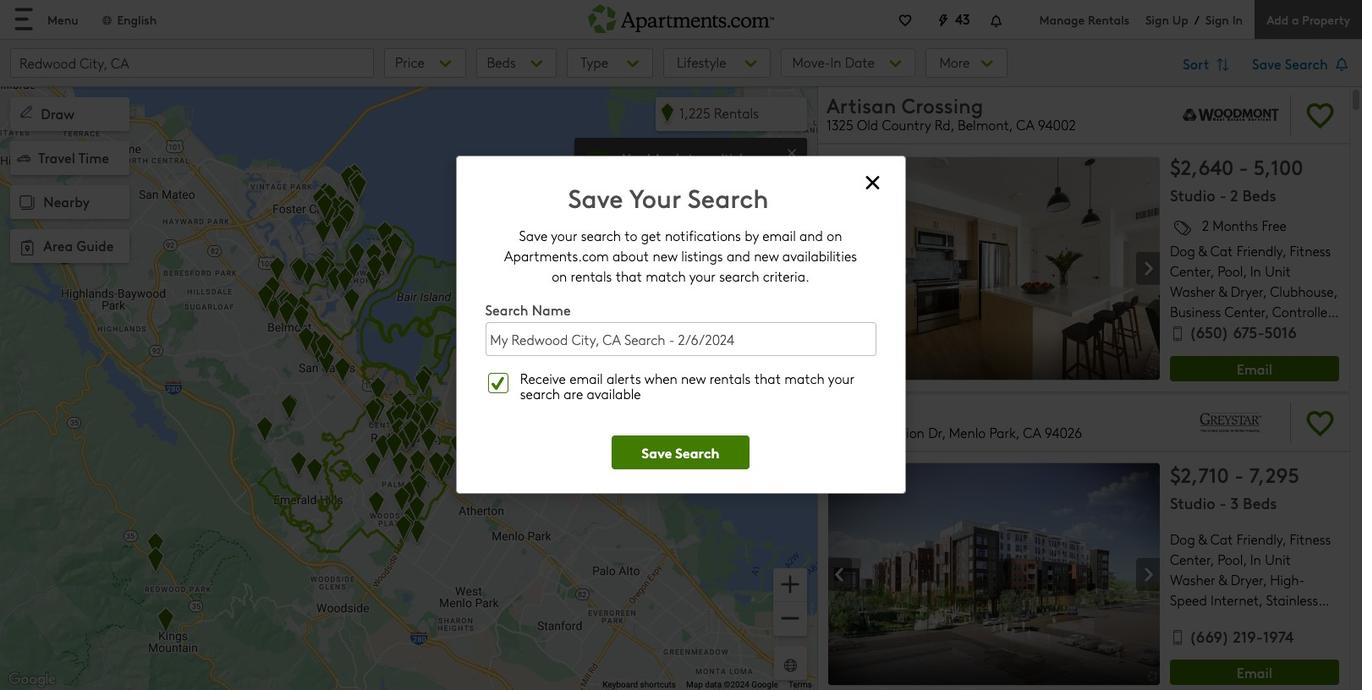 Task type: describe. For each thing, give the bounding box(es) containing it.
1974
[[1263, 626, 1294, 647]]

new inside receive email alerts when new rentals that match your search are available
[[681, 370, 706, 388]]

dog & cat friendly for $2,710 - 7,295
[[1170, 531, 1283, 548]]

travel time
[[38, 148, 109, 166]]

terms link
[[789, 680, 812, 690]]

properties
[[622, 169, 679, 186]]

2 inside $2,640 - 5,100 studio - 2 beds
[[1231, 185, 1238, 206]]

dog for $2,710 - 7,295
[[1170, 531, 1195, 548]]

training image
[[784, 145, 801, 162]]

unit for $2,640 - 5,100
[[1265, 263, 1291, 280]]

1 vertical spatial 2
[[1202, 217, 1209, 235]]

business
[[1170, 303, 1221, 321]]

$2,640
[[1170, 153, 1234, 181]]

map data ©2024 google
[[686, 680, 778, 690]]

crossing
[[902, 91, 983, 119]]

lifestyle
[[677, 53, 726, 71]]

receive
[[520, 370, 566, 388]]

google image
[[4, 669, 60, 691]]

get
[[641, 227, 661, 245]]

©2024
[[724, 680, 750, 690]]

satellite view image
[[781, 656, 801, 675]]

94002
[[1038, 116, 1076, 134]]

shortcuts
[[640, 680, 676, 690]]

in unit washer & dryer for $2,710 - 7,295
[[1170, 551, 1291, 589]]

0 horizontal spatial save search
[[642, 442, 720, 462]]

search down receive email alerts when new rentals that match your search are available
[[676, 442, 720, 462]]

high-
[[1270, 571, 1305, 589]]

172 constitution dr, menlo park, ca 94026 link
[[827, 399, 1170, 448]]

type button
[[567, 48, 653, 78]]

rentals for 1,225
[[714, 104, 759, 122]]

dryer for $2,640 - 5,100
[[1231, 283, 1263, 301]]

travel
[[38, 148, 75, 166]]

43
[[955, 10, 970, 28]]

time
[[79, 148, 109, 166]]

new!
[[622, 149, 651, 166]]

apply
[[654, 149, 685, 166]]

in up clubhouse business center
[[1251, 263, 1262, 280]]

listings
[[681, 247, 723, 265]]

2 sign from the left
[[1206, 11, 1229, 28]]

controlled access
[[1170, 303, 1336, 341]]

/
[[1195, 11, 1200, 28]]

save your search
[[568, 181, 769, 215]]

in unit washer & dryer for $2,640 - 5,100
[[1170, 263, 1291, 301]]

5016
[[1265, 322, 1297, 343]]

1 sign from the left
[[1146, 11, 1170, 28]]

email inside receive email alerts when new rentals that match your search are available
[[570, 370, 603, 388]]

price button
[[384, 48, 466, 78]]

about
[[613, 247, 649, 265]]

sign up link
[[1146, 11, 1189, 28]]

building photo - artisan crossing image
[[828, 157, 1160, 380]]

free
[[1262, 217, 1287, 235]]

criteria.
[[763, 268, 810, 286]]

2 months free
[[1202, 217, 1287, 235]]

- left 5,100
[[1239, 153, 1249, 181]]

out
[[649, 188, 668, 205]]

property
[[1303, 11, 1351, 28]]

cat for $2,640 - 5,100
[[1211, 242, 1233, 260]]

email button for $2,640 - 5,100
[[1170, 356, 1340, 382]]

(650)
[[1190, 322, 1229, 343]]

find
[[622, 188, 646, 205]]

access
[[1170, 324, 1211, 341]]

availabilities
[[783, 247, 857, 265]]

margin image for travel time
[[17, 151, 30, 165]]

Location or Point of Interest text field
[[10, 48, 374, 78]]

find out how link
[[622, 188, 694, 205]]

save inside the save your search to get notifications by email and on apartments.com about new listings and new availabilities on rentals that match your search criteria.
[[519, 227, 548, 245]]

172 constitution dr, menlo park, ca 94026
[[827, 424, 1082, 442]]

675-
[[1233, 322, 1265, 343]]

fitness center for $2,710 - 7,295
[[1170, 531, 1331, 569]]

manage rentals sign up / sign in
[[1040, 11, 1243, 28]]

- up 3
[[1235, 461, 1244, 489]]

country
[[882, 116, 931, 134]]

3
[[1231, 493, 1239, 514]]

email for $2,640 - 5,100
[[1237, 360, 1273, 378]]

center inside clubhouse business center
[[1225, 303, 1265, 321]]

add
[[1267, 11, 1289, 28]]

in up high- speed internet
[[1251, 551, 1262, 569]]

months
[[1213, 217, 1258, 235]]

manage rentals link
[[1040, 11, 1146, 28]]

price
[[395, 53, 425, 71]]

1 horizontal spatial your
[[689, 268, 716, 286]]

english link
[[100, 11, 157, 28]]

available
[[587, 385, 641, 403]]

map region
[[0, 0, 988, 691]]

94026
[[1045, 424, 1082, 442]]

0 vertical spatial and
[[800, 227, 823, 245]]

match inside receive email alerts when new rentals that match your search are available
[[785, 370, 825, 388]]

rentals for manage
[[1088, 11, 1130, 28]]

a
[[1292, 11, 1299, 28]]

search inside receive email alerts when new rentals that match your search are available
[[520, 385, 560, 403]]

- up months
[[1220, 185, 1227, 206]]

nearby link
[[10, 186, 129, 219]]

washer for $2,640 - 5,100
[[1170, 283, 1216, 301]]

(669) 219-1974 link
[[1170, 626, 1294, 657]]

english
[[117, 11, 157, 28]]

clubhouse business center
[[1170, 283, 1334, 321]]

when
[[645, 370, 678, 388]]

friendly for $2,640 - 5,100
[[1237, 242, 1283, 260]]

email for $2,710 - 7,295
[[1237, 664, 1273, 682]]

lifestyle button
[[663, 48, 771, 78]]

1,225
[[680, 104, 711, 122]]

2 horizontal spatial search
[[719, 268, 759, 286]]

by
[[745, 227, 759, 245]]

notifications
[[665, 227, 741, 245]]

1325
[[827, 116, 854, 134]]

sign in link
[[1206, 11, 1243, 28]]

building photo - lume image
[[828, 463, 1160, 686]]

terms
[[789, 680, 812, 690]]

that inside the save your search to get notifications by email and on apartments.com about new listings and new availabilities on rentals that match your search criteria.
[[616, 268, 642, 286]]

apartments.com logo image
[[588, 0, 774, 33]]

washer for $2,710 - 7,295
[[1170, 571, 1216, 589]]

draw button
[[10, 98, 129, 131]]

email inside the save your search to get notifications by email and on apartments.com about new listings and new availabilities on rentals that match your search criteria.
[[763, 227, 796, 245]]

sort
[[1183, 54, 1213, 73]]

Search Name text field
[[485, 323, 876, 357]]



Task type: locate. For each thing, give the bounding box(es) containing it.
margin image left draw
[[17, 102, 36, 121]]

0 vertical spatial email
[[1237, 360, 1273, 378]]

keyboard
[[603, 680, 638, 690]]

in unit washer & dryer
[[1170, 263, 1291, 301], [1170, 551, 1291, 589]]

1 vertical spatial rentals
[[714, 104, 759, 122]]

travel time button
[[10, 142, 129, 175]]

apartments.com
[[504, 247, 609, 265]]

controlled
[[1273, 303, 1336, 321]]

stainless steel appliances
[[1170, 591, 1319, 630]]

1 horizontal spatial rentals
[[710, 370, 751, 388]]

washer up speed
[[1170, 571, 1216, 589]]

beds for $2,640
[[1243, 185, 1277, 206]]

save search down a
[[1252, 54, 1332, 73]]

2 dryer from the top
[[1231, 571, 1263, 589]]

cat
[[1211, 242, 1233, 260], [1211, 531, 1233, 548]]

save down add
[[1252, 54, 1282, 73]]

pool up clubhouse business center
[[1218, 263, 1243, 280]]

1 vertical spatial dryer
[[1231, 571, 1263, 589]]

to inside new! apply to multiple properties within minutes. find out how
[[688, 149, 700, 166]]

speed
[[1170, 591, 1207, 609]]

0 vertical spatial ca
[[1016, 116, 1034, 134]]

friendly down free
[[1237, 242, 1283, 260]]

0 vertical spatial center
[[1170, 263, 1211, 280]]

0 horizontal spatial email
[[570, 370, 603, 388]]

studio down $2,640
[[1170, 185, 1216, 206]]

1 in unit washer & dryer from the top
[[1170, 263, 1291, 301]]

area
[[43, 236, 73, 255]]

1 dog from the top
[[1170, 242, 1195, 260]]

0 vertical spatial 2
[[1231, 185, 1238, 206]]

new right when
[[681, 370, 706, 388]]

rentals right the manage
[[1088, 11, 1130, 28]]

unit up clubhouse
[[1265, 263, 1291, 280]]

stainless
[[1266, 591, 1319, 609]]

1 vertical spatial pool
[[1218, 551, 1243, 569]]

0 vertical spatial friendly
[[1237, 242, 1283, 260]]

1 vertical spatial unit
[[1265, 551, 1291, 569]]

beds button
[[476, 48, 557, 78]]

dryer up controlled access
[[1231, 283, 1263, 301]]

save your search to get notifications by email and on apartments.com about new listings and new availabilities on rentals that match your search criteria.
[[504, 227, 857, 286]]

0 vertical spatial save search button
[[1252, 48, 1352, 82]]

clubhouse
[[1270, 283, 1334, 301]]

appliances
[[1203, 612, 1269, 630]]

unit up high-
[[1265, 551, 1291, 569]]

save up apartments.com
[[519, 227, 548, 245]]

placard image image
[[828, 253, 852, 286], [1136, 253, 1160, 286], [828, 559, 852, 592], [1136, 559, 1160, 592]]

dryer up internet
[[1231, 571, 1263, 589]]

washer up business
[[1170, 283, 1216, 301]]

rentals down apartments.com
[[571, 268, 612, 286]]

(650) 675-5016
[[1190, 322, 1297, 343]]

2 pool from the top
[[1218, 551, 1243, 569]]

to up within
[[688, 149, 700, 166]]

1 vertical spatial on
[[552, 268, 567, 286]]

are
[[564, 385, 583, 403]]

email button for $2,710 - 7,295
[[1170, 660, 1340, 686]]

1 vertical spatial email button
[[1170, 660, 1340, 686]]

0 vertical spatial dog & cat friendly
[[1170, 242, 1283, 260]]

on up availabilities
[[827, 227, 842, 245]]

save search button down receive email alerts when new rentals that match your search are available
[[611, 436, 750, 470]]

high- speed internet
[[1170, 571, 1305, 609]]

1 vertical spatial email
[[570, 370, 603, 388]]

1 fitness center from the top
[[1170, 242, 1331, 280]]

1 cat from the top
[[1211, 242, 1233, 260]]

match inside the save your search to get notifications by email and on apartments.com about new listings and new availabilities on rentals that match your search criteria.
[[646, 268, 686, 286]]

1,225 rentals
[[680, 104, 759, 122]]

close image
[[859, 170, 886, 197]]

1 horizontal spatial and
[[800, 227, 823, 245]]

1 vertical spatial center
[[1225, 303, 1265, 321]]

1 vertical spatial rentals
[[710, 370, 751, 388]]

1 vertical spatial that
[[755, 370, 781, 388]]

sign right / on the right
[[1206, 11, 1229, 28]]

center up business
[[1170, 263, 1211, 280]]

0 vertical spatial save search
[[1252, 54, 1332, 73]]

margin image inside draw button
[[17, 102, 36, 121]]

1 vertical spatial and
[[727, 247, 750, 265]]

0 vertical spatial dryer
[[1231, 283, 1263, 301]]

rentals inside the save your search to get notifications by email and on apartments.com about new listings and new availabilities on rentals that match your search criteria.
[[571, 268, 612, 286]]

0 horizontal spatial match
[[646, 268, 686, 286]]

in left the date
[[830, 53, 842, 71]]

ca left 94002
[[1016, 116, 1034, 134]]

1 horizontal spatial email
[[763, 227, 796, 245]]

rentals right "1,225"
[[714, 104, 759, 122]]

nearby
[[43, 192, 90, 211]]

0 horizontal spatial save search button
[[611, 436, 750, 470]]

in inside button
[[830, 53, 842, 71]]

that inside receive email alerts when new rentals that match your search are available
[[755, 370, 781, 388]]

1 washer from the top
[[1170, 283, 1216, 301]]

2 vertical spatial your
[[828, 370, 855, 388]]

2 up months
[[1231, 185, 1238, 206]]

beds inside button
[[487, 53, 516, 71]]

1 pool from the top
[[1218, 263, 1243, 280]]

& up internet
[[1219, 571, 1227, 589]]

multiple
[[703, 149, 749, 166]]

2 fitness center from the top
[[1170, 531, 1331, 569]]

0 vertical spatial fitness
[[1290, 242, 1331, 260]]

artisan
[[827, 91, 896, 119]]

fitness center
[[1170, 242, 1331, 280], [1170, 531, 1331, 569]]

2 friendly from the top
[[1237, 531, 1283, 548]]

your up apartments.com
[[551, 227, 578, 245]]

1 vertical spatial search
[[719, 268, 759, 286]]

(650) 675-5016 link
[[1170, 322, 1297, 353]]

your down listings on the right top of the page
[[689, 268, 716, 286]]

search left name
[[485, 301, 528, 319]]

in unit washer & dryer up controlled access
[[1170, 263, 1291, 301]]

studio for $2,710
[[1170, 493, 1216, 514]]

search up about
[[581, 227, 621, 245]]

& up business
[[1219, 283, 1227, 301]]

pool for $2,640 - 5,100
[[1218, 263, 1243, 280]]

rentals down search name text field
[[710, 370, 751, 388]]

1 horizontal spatial save search button
[[1252, 48, 1352, 82]]

name
[[532, 301, 571, 319]]

studio down $2,710
[[1170, 493, 1216, 514]]

0 vertical spatial search
[[581, 227, 621, 245]]

fitness center for $2,640 - 5,100
[[1170, 242, 1331, 280]]

fitness center down 2 months free
[[1170, 242, 1331, 280]]

1 vertical spatial cat
[[1211, 531, 1233, 548]]

more button
[[926, 48, 1008, 78]]

& down 2 months free
[[1199, 242, 1207, 260]]

pool for $2,710 - 7,295
[[1218, 551, 1243, 569]]

dog up speed
[[1170, 531, 1195, 548]]

2 cat from the top
[[1211, 531, 1233, 548]]

1 horizontal spatial match
[[785, 370, 825, 388]]

fitness center up high- speed internet
[[1170, 531, 1331, 569]]

rentals inside manage rentals sign up / sign in
[[1088, 11, 1130, 28]]

search
[[581, 227, 621, 245], [719, 268, 759, 286], [520, 385, 560, 403]]

& down $2,710 - 7,295 studio - 3 beds at the right bottom of the page
[[1199, 531, 1207, 548]]

2 vertical spatial search
[[520, 385, 560, 403]]

search down the multiple
[[688, 181, 769, 215]]

2 studio from the top
[[1170, 493, 1216, 514]]

2 dog & cat friendly from the top
[[1170, 531, 1283, 548]]

email left alerts
[[570, 370, 603, 388]]

studio inside $2,710 - 7,295 studio - 3 beds
[[1170, 493, 1216, 514]]

1 horizontal spatial search
[[581, 227, 621, 245]]

0 vertical spatial that
[[616, 268, 642, 286]]

2 fitness from the top
[[1290, 531, 1331, 548]]

1 friendly from the top
[[1237, 242, 1283, 260]]

1 vertical spatial ca
[[1023, 424, 1041, 442]]

rentals inside receive email alerts when new rentals that match your search are available
[[710, 370, 751, 388]]

- left 3
[[1220, 493, 1227, 514]]

0 horizontal spatial search
[[520, 385, 560, 403]]

7,295
[[1250, 461, 1300, 489]]

0 vertical spatial rentals
[[1088, 11, 1130, 28]]

email button
[[1170, 356, 1340, 382], [1170, 660, 1340, 686]]

belmont,
[[958, 116, 1013, 134]]

move-in date
[[792, 53, 875, 71]]

center up the (650) 675-5016
[[1225, 303, 1265, 321]]

area guide button
[[10, 230, 129, 264]]

1 vertical spatial washer
[[1170, 571, 1216, 589]]

beds up free
[[1243, 185, 1277, 206]]

pool up high- speed internet
[[1218, 551, 1243, 569]]

0 vertical spatial washer
[[1170, 283, 1216, 301]]

center
[[1170, 263, 1211, 280], [1225, 303, 1265, 321], [1170, 551, 1211, 569]]

1 dryer from the top
[[1231, 283, 1263, 301]]

1 horizontal spatial sign
[[1206, 11, 1229, 28]]

rd,
[[935, 116, 954, 134]]

to
[[688, 149, 700, 166], [625, 227, 638, 245]]

dog & cat friendly down 3
[[1170, 531, 1283, 548]]

1 horizontal spatial to
[[688, 149, 700, 166]]

ca right park,
[[1023, 424, 1041, 442]]

and up availabilities
[[800, 227, 823, 245]]

new down "get"
[[653, 247, 678, 265]]

center for $2,640 - 5,100
[[1170, 263, 1211, 280]]

margin image inside travel time button
[[17, 151, 30, 165]]

margin image left area at the top left
[[15, 236, 39, 260]]

unit for $2,710 - 7,295
[[1265, 551, 1291, 569]]

save search button down add a property link
[[1252, 48, 1352, 82]]

dog & cat friendly down months
[[1170, 242, 1283, 260]]

margin image inside the area guide button
[[15, 236, 39, 260]]

receive email alerts when new rentals that match your search are available
[[520, 370, 855, 403]]

to left "get"
[[625, 227, 638, 245]]

internet
[[1211, 591, 1259, 609]]

search left are
[[520, 385, 560, 403]]

center for $2,710 - 7,295
[[1170, 551, 1211, 569]]

email button down 219-
[[1170, 660, 1340, 686]]

your inside receive email alerts when new rentals that match your search are available
[[828, 370, 855, 388]]

1 horizontal spatial that
[[755, 370, 781, 388]]

1 horizontal spatial on
[[827, 227, 842, 245]]

ca inside 'artisan crossing 1325 old country rd, belmont, ca 94002'
[[1016, 116, 1034, 134]]

friendly
[[1237, 242, 1283, 260], [1237, 531, 1283, 548]]

on down apartments.com
[[552, 268, 567, 286]]

dog & cat friendly for $2,640 - 5,100
[[1170, 242, 1283, 260]]

0 horizontal spatial sign
[[1146, 11, 1170, 28]]

2 vertical spatial beds
[[1243, 493, 1277, 514]]

5,100
[[1254, 153, 1303, 181]]

type
[[581, 53, 608, 71]]

2 left months
[[1202, 217, 1209, 235]]

1 vertical spatial studio
[[1170, 493, 1216, 514]]

friendly for $2,710 - 7,295
[[1237, 531, 1283, 548]]

0 horizontal spatial that
[[616, 268, 642, 286]]

0 vertical spatial rentals
[[571, 268, 612, 286]]

on
[[827, 227, 842, 245], [552, 268, 567, 286]]

1 email button from the top
[[1170, 356, 1340, 382]]

margin image left nearby
[[15, 192, 39, 215]]

0 horizontal spatial your
[[551, 227, 578, 245]]

margin image for area guide
[[15, 236, 39, 260]]

$2,710 - 7,295 studio - 3 beds
[[1170, 461, 1300, 514]]

2 email from the top
[[1237, 664, 1273, 682]]

2 email button from the top
[[1170, 660, 1340, 686]]

constitution
[[849, 424, 925, 442]]

sign
[[1146, 11, 1170, 28], [1206, 11, 1229, 28]]

cat for $2,710 - 7,295
[[1211, 531, 1233, 548]]

alerts
[[607, 370, 641, 388]]

1 vertical spatial dog
[[1170, 531, 1195, 548]]

draw
[[41, 104, 74, 122]]

save search down receive email alerts when new rentals that match your search are available
[[642, 442, 720, 462]]

1 studio from the top
[[1170, 185, 1216, 206]]

email right 'by'
[[763, 227, 796, 245]]

dog for $2,640 - 5,100
[[1170, 242, 1195, 260]]

2 vertical spatial center
[[1170, 551, 1211, 569]]

&
[[1199, 242, 1207, 260], [1219, 283, 1227, 301], [1199, 531, 1207, 548], [1219, 571, 1227, 589]]

0 horizontal spatial on
[[552, 268, 567, 286]]

artisan crossing 1325 old country rd, belmont, ca 94002
[[827, 91, 1076, 134]]

2 washer from the top
[[1170, 571, 1216, 589]]

email down 219-
[[1237, 664, 1273, 682]]

0 horizontal spatial rentals
[[571, 268, 612, 286]]

dryer for $2,710 - 7,295
[[1231, 571, 1263, 589]]

how
[[671, 188, 694, 205]]

1 vertical spatial dog & cat friendly
[[1170, 531, 1283, 548]]

1 vertical spatial in unit washer & dryer
[[1170, 551, 1291, 589]]

beds inside $2,710 - 7,295 studio - 3 beds
[[1243, 493, 1277, 514]]

sort button
[[1175, 48, 1242, 82]]

washer
[[1170, 283, 1216, 301], [1170, 571, 1216, 589]]

keyboard shortcuts button
[[603, 680, 676, 691]]

1 vertical spatial your
[[689, 268, 716, 286]]

0 vertical spatial cat
[[1211, 242, 1233, 260]]

within
[[682, 169, 717, 186]]

0 vertical spatial dog
[[1170, 242, 1195, 260]]

1 vertical spatial fitness
[[1290, 531, 1331, 548]]

your up the 172 on the right bottom of the page
[[828, 370, 855, 388]]

search down listings on the right top of the page
[[719, 268, 759, 286]]

in left add
[[1233, 11, 1243, 28]]

1 horizontal spatial 2
[[1231, 185, 1238, 206]]

1 vertical spatial match
[[785, 370, 825, 388]]

beds right price "button"
[[487, 53, 516, 71]]

0 vertical spatial in unit washer & dryer
[[1170, 263, 1291, 301]]

0 vertical spatial fitness center
[[1170, 242, 1331, 280]]

beds for $2,710
[[1243, 493, 1277, 514]]

margin image for draw
[[17, 102, 36, 121]]

new! apply to multiple properties within minutes. find out how
[[622, 149, 769, 205]]

minutes.
[[720, 169, 769, 186]]

1 horizontal spatial save search
[[1252, 54, 1332, 73]]

1 vertical spatial beds
[[1243, 185, 1277, 206]]

1 vertical spatial to
[[625, 227, 638, 245]]

dog up business
[[1170, 242, 1195, 260]]

cat down months
[[1211, 242, 1233, 260]]

2 horizontal spatial your
[[828, 370, 855, 388]]

0 vertical spatial match
[[646, 268, 686, 286]]

search name
[[485, 301, 571, 319]]

and down 'by'
[[727, 247, 750, 265]]

1 horizontal spatial rentals
[[1088, 11, 1130, 28]]

0 horizontal spatial 2
[[1202, 217, 1209, 235]]

fitness for $2,710 - 7,295
[[1290, 531, 1331, 548]]

fitness for $2,640 - 5,100
[[1290, 242, 1331, 260]]

1 vertical spatial save search
[[642, 442, 720, 462]]

area guide
[[43, 236, 114, 255]]

1 email from the top
[[1237, 360, 1273, 378]]

0 vertical spatial your
[[551, 227, 578, 245]]

new
[[653, 247, 678, 265], [754, 247, 779, 265], [681, 370, 706, 388]]

save down receive email alerts when new rentals that match your search are available
[[642, 442, 672, 462]]

more
[[940, 53, 974, 71]]

dog & cat friendly
[[1170, 242, 1283, 260], [1170, 531, 1283, 548]]

studio inside $2,640 - 5,100 studio - 2 beds
[[1170, 185, 1216, 206]]

2 unit from the top
[[1265, 551, 1291, 569]]

map
[[686, 680, 703, 690]]

data
[[705, 680, 722, 690]]

keyboard shortcuts
[[603, 680, 676, 690]]

$2,640 - 5,100 studio - 2 beds
[[1170, 153, 1303, 206]]

0 horizontal spatial new
[[653, 247, 678, 265]]

to inside the save your search to get notifications by email and on apartments.com about new listings and new availabilities on rentals that match your search criteria.
[[625, 227, 638, 245]]

$2,710
[[1170, 461, 1229, 489]]

(669)
[[1190, 626, 1230, 647]]

1 horizontal spatial new
[[681, 370, 706, 388]]

email down 675-
[[1237, 360, 1273, 378]]

2
[[1231, 185, 1238, 206], [1202, 217, 1209, 235]]

-
[[1239, 153, 1249, 181], [1220, 185, 1227, 206], [1235, 461, 1244, 489], [1220, 493, 1227, 514]]

1 vertical spatial email
[[1237, 664, 1273, 682]]

2 horizontal spatial new
[[754, 247, 779, 265]]

studio for $2,640
[[1170, 185, 1216, 206]]

2 dog from the top
[[1170, 531, 1195, 548]]

beds right 3
[[1243, 493, 1277, 514]]

add a property
[[1267, 11, 1351, 28]]

margin image inside the nearby link
[[15, 192, 39, 215]]

park,
[[990, 424, 1020, 442]]

0 vertical spatial to
[[688, 149, 700, 166]]

0 vertical spatial email
[[763, 227, 796, 245]]

0 vertical spatial unit
[[1265, 263, 1291, 280]]

1 vertical spatial save search button
[[611, 436, 750, 470]]

0 vertical spatial email button
[[1170, 356, 1340, 382]]

margin image
[[17, 102, 36, 121], [17, 151, 30, 165], [15, 192, 39, 215], [15, 236, 39, 260]]

0 vertical spatial pool
[[1218, 263, 1243, 280]]

2 in unit washer & dryer from the top
[[1170, 551, 1291, 589]]

beds inside $2,640 - 5,100 studio - 2 beds
[[1243, 185, 1277, 206]]

0 vertical spatial on
[[827, 227, 842, 245]]

0 horizontal spatial and
[[727, 247, 750, 265]]

sign left up
[[1146, 11, 1170, 28]]

menu
[[47, 11, 78, 28]]

1 unit from the top
[[1265, 263, 1291, 280]]

1 vertical spatial fitness center
[[1170, 531, 1331, 569]]

in inside manage rentals sign up / sign in
[[1233, 11, 1243, 28]]

1 dog & cat friendly from the top
[[1170, 242, 1283, 260]]

up
[[1173, 11, 1189, 28]]

email button down 675-
[[1170, 356, 1340, 382]]

center up speed
[[1170, 551, 1211, 569]]

0 horizontal spatial to
[[625, 227, 638, 245]]

margin image left travel
[[17, 151, 30, 165]]

cat down 3
[[1211, 531, 1233, 548]]

1 vertical spatial friendly
[[1237, 531, 1283, 548]]

0 vertical spatial studio
[[1170, 185, 1216, 206]]

fitness up clubhouse
[[1290, 242, 1331, 260]]

save
[[1252, 54, 1282, 73], [568, 181, 623, 215], [519, 227, 548, 245], [642, 442, 672, 462]]

0 vertical spatial beds
[[487, 53, 516, 71]]

0 horizontal spatial rentals
[[714, 104, 759, 122]]

save down new!
[[568, 181, 623, 215]]

search down add a property link
[[1285, 54, 1328, 73]]

in unit washer & dryer up internet
[[1170, 551, 1291, 589]]

dr,
[[928, 424, 946, 442]]

add a property link
[[1255, 0, 1362, 39]]

1 fitness from the top
[[1290, 242, 1331, 260]]

margin image for nearby
[[15, 192, 39, 215]]

friendly down 3
[[1237, 531, 1283, 548]]

new down 'by'
[[754, 247, 779, 265]]

guide
[[77, 236, 114, 255]]

fitness up high-
[[1290, 531, 1331, 548]]



Task type: vqa. For each thing, say whether or not it's contained in the screenshot.
"stories"
no



